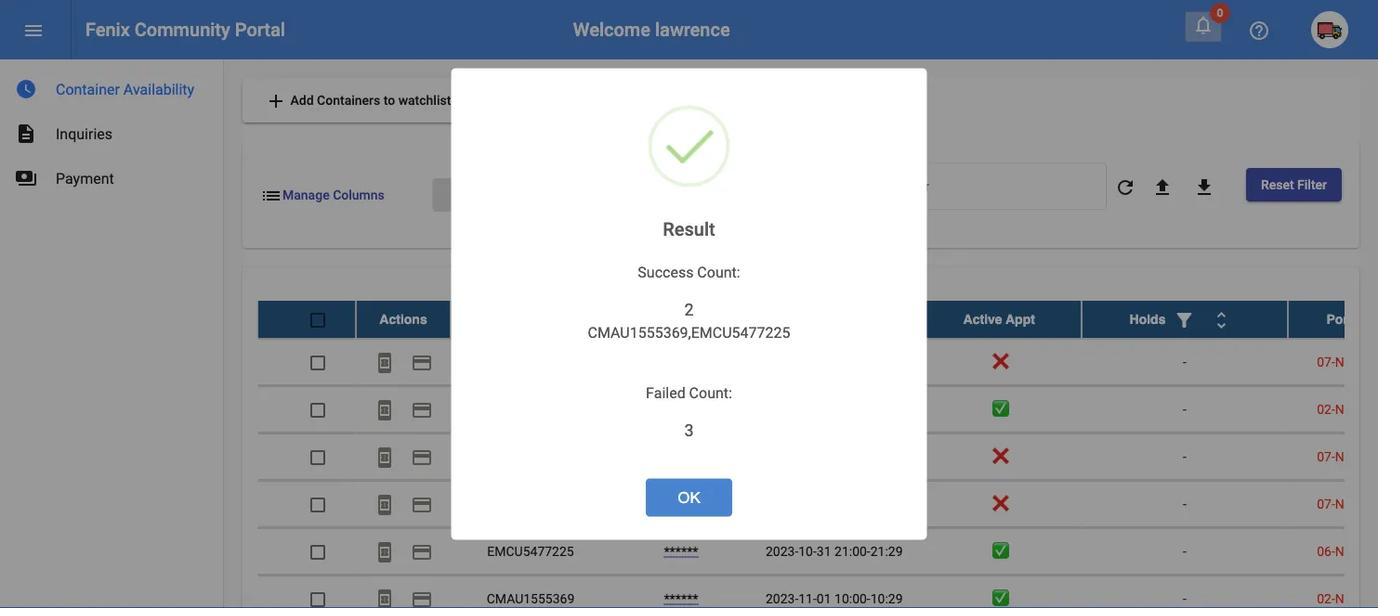 Task type: vqa. For each thing, say whether or not it's contained in the screenshot.


Task type: describe. For each thing, give the bounding box(es) containing it.
appt nbr
[[653, 312, 709, 327]]

21:00-
[[834, 544, 870, 559]]

nbr
[[687, 312, 709, 327]]

container
[[56, 80, 120, 98]]

nov- for row containing cmau1555369
[[1335, 591, 1362, 606]]

no color image inside file_download button
[[1193, 176, 1215, 199]]

unfold_more for 1st "unfold_more" button from left
[[580, 309, 602, 331]]

payment for 5th book_online button
[[411, 541, 433, 563]]

5 book_online button from the top
[[366, 533, 403, 570]]

lawrence
[[655, 19, 730, 40]]

payment button for 4th book_online button
[[403, 486, 440, 523]]

count: for success count:
[[697, 264, 740, 281]]

- for second book_online button from the top of the page
[[1183, 401, 1187, 417]]

columns
[[333, 188, 385, 203]]

- cell for second row from the bottom of the grid containing unfold_more
[[1082, 528, 1288, 575]]

watch_later
[[15, 78, 37, 100]]

no color image inside "unfold_more" button
[[580, 309, 602, 331]]

❌ for 4th book_online button
[[993, 496, 1006, 512]]

payment for 4th book_online button
[[411, 494, 433, 516]]

result dialog
[[451, 68, 927, 541]]

portal
[[235, 19, 285, 40]]

failed count:
[[646, 385, 732, 402]]

2023-10-31 21:00-21:29
[[766, 544, 903, 559]]

appt inside column header
[[1006, 312, 1035, 327]]

07- for 3rd row from the bottom of the grid containing unfold_more
[[1317, 496, 1335, 512]]

- for first book_online button from the top
[[1183, 354, 1187, 369]]

cmau1555369,emcu5477225
[[588, 324, 790, 342]]

lfd
[[1356, 312, 1378, 327]]

filter_alt
[[1173, 309, 1195, 331]]

cmau1555369
[[487, 591, 575, 606]]

4 book_online button from the top
[[366, 486, 403, 523]]

emcu5477225
[[487, 544, 574, 559]]

02- for 3rd row
[[1317, 401, 1335, 417]]

failed
[[646, 385, 685, 402]]

****** link for 2023-10-31 21:00-21:29
[[664, 544, 698, 559]]

01
[[817, 591, 831, 606]]

3 book_online button from the top
[[366, 438, 403, 475]]

06-
[[1317, 544, 1335, 559]]

payments
[[15, 167, 37, 190]]

book_online for second book_online button from the top of the page's 'payment' button
[[374, 399, 396, 421]]

nov- for 2nd row from the top
[[1335, 354, 1362, 369]]

no color image inside file_upload button
[[1151, 176, 1174, 199]]

book_online for 'payment' button corresponding to 5th book_online button
[[374, 541, 396, 563]]

payment for 3rd book_online button
[[411, 446, 433, 469]]

****** for 2023-11-01 10:00-10:29
[[664, 591, 698, 606]]

inquiries
[[56, 125, 112, 143]]

no color image inside help_outline popup button
[[1248, 19, 1270, 42]]

10-
[[798, 544, 817, 559]]

nov- for second row from the bottom of the grid containing unfold_more
[[1335, 544, 1362, 559]]

menu
[[22, 19, 45, 42]]

06-nov-202
[[1317, 544, 1378, 559]]

✅ for 2023-10-31 21:00-21:29
[[993, 544, 1006, 559]]

delete image
[[451, 185, 473, 207]]

file_upload button
[[1144, 168, 1181, 205]]

port lfd column header
[[1288, 301, 1378, 338]]

11-
[[798, 591, 817, 606]]

fenix community portal
[[85, 19, 285, 40]]

active appt column header
[[917, 301, 1082, 338]]

reset filter button
[[1246, 168, 1342, 202]]

payment for first book_online button from the top
[[411, 352, 433, 374]]

community
[[135, 19, 230, 40]]

07- for 4th row from the top of the grid containing unfold_more
[[1317, 449, 1335, 464]]

2023- for 10-
[[766, 544, 798, 559]]

****** for 2023-10-31 21:00-21:29
[[664, 544, 698, 559]]

- cell for 4th row from the top of the grid containing unfold_more
[[1082, 434, 1288, 480]]

2023- for 11-
[[766, 591, 798, 606]]

no color image inside the filter_alt popup button
[[1173, 309, 1195, 331]]

202 for 3rd book_online button
[[1362, 449, 1378, 464]]

payment button for 5th book_online button
[[403, 533, 440, 570]]

10:29
[[870, 591, 903, 606]]

manage
[[282, 188, 330, 203]]

file_upload
[[1151, 176, 1174, 199]]

result
[[663, 219, 715, 241]]

no color image inside notifications_none popup button
[[1192, 14, 1215, 36]]

delete button
[[432, 178, 492, 212]]

success
[[638, 264, 694, 281]]

welcome lawrence
[[573, 19, 730, 40]]

ok
[[678, 489, 700, 507]]

21:29
[[870, 544, 903, 559]]

no color image containing description
[[15, 123, 37, 145]]

1 unfold_more button from the left
[[572, 301, 610, 338]]

active
[[963, 312, 1002, 327]]

grid containing unfold_more
[[257, 301, 1378, 609]]

2 book_online button from the top
[[366, 391, 403, 428]]

✅ for 2023-11-01 10:00-10:29
[[993, 591, 1006, 606]]

❌ for 3rd book_online button
[[993, 449, 1006, 464]]

10:00-
[[834, 591, 870, 606]]

1 ✅ from the top
[[993, 401, 1006, 417]]

help_outline button
[[1241, 11, 1278, 48]]

filter_alt button
[[1166, 301, 1203, 338]]

****** link for 2023-11-01 10:00-10:29
[[664, 591, 698, 606]]



Task type: locate. For each thing, give the bounding box(es) containing it.
no color image containing payment
[[411, 446, 433, 469]]

4 - cell from the top
[[1082, 481, 1288, 527]]

1 07-nov-202 from the top
[[1317, 354, 1378, 369]]

success count:
[[638, 264, 740, 281]]

0 vertical spatial 07-
[[1317, 354, 1335, 369]]

2 - cell from the top
[[1082, 386, 1288, 433]]

no color image containing menu
[[22, 19, 45, 42]]

2
[[684, 300, 694, 320]]

2 payment button from the top
[[403, 391, 440, 428]]

2 07- from the top
[[1317, 449, 1335, 464]]

2 unfold_more button from the left
[[1203, 301, 1240, 338]]

3 nov- from the top
[[1335, 449, 1362, 464]]

07-nov-202
[[1317, 354, 1378, 369], [1317, 449, 1378, 464], [1317, 496, 1378, 512]]

no color image containing unfold_more
[[1210, 309, 1233, 331]]

2023- left 01
[[766, 591, 798, 606]]

2 nov- from the top
[[1335, 401, 1362, 417]]

- cell for 3rd row
[[1082, 386, 1288, 433]]

no color image containing file_download
[[1193, 176, 1215, 199]]

book_online button
[[366, 343, 403, 381], [366, 391, 403, 428], [366, 438, 403, 475], [366, 486, 403, 523], [366, 533, 403, 570]]

filter
[[1297, 177, 1327, 192]]

3 ✅ from the top
[[993, 591, 1006, 606]]

0 vertical spatial count:
[[697, 264, 740, 281]]

1 vertical spatial 07-
[[1317, 449, 1335, 464]]

07- for 2nd row from the top
[[1317, 354, 1335, 369]]

payment
[[56, 170, 114, 187]]

2 202 from the top
[[1362, 401, 1378, 417]]

1 vertical spatial ******
[[664, 591, 698, 606]]

cell
[[451, 339, 611, 385], [611, 339, 752, 385], [752, 339, 917, 385], [451, 386, 611, 433], [611, 386, 752, 433], [752, 386, 917, 433], [451, 434, 611, 480], [611, 434, 752, 480], [752, 434, 917, 480], [451, 481, 611, 527], [752, 481, 917, 527]]

- cell
[[1082, 339, 1288, 385], [1082, 386, 1288, 433], [1082, 434, 1288, 480], [1082, 481, 1288, 527], [1082, 528, 1288, 575], [1082, 576, 1288, 609]]

****** link
[[664, 544, 698, 559], [664, 591, 698, 606]]

nov- for 3rd row
[[1335, 401, 1362, 417]]

******
[[664, 544, 698, 559], [664, 591, 698, 606]]

1 payment from the top
[[411, 352, 433, 374]]

1 vertical spatial 07-nov-202
[[1317, 449, 1378, 464]]

1 vertical spatial 02-
[[1317, 591, 1335, 606]]

2 book_online from the top
[[374, 399, 396, 421]]

nov- for 3rd row from the bottom of the grid containing unfold_more
[[1335, 496, 1362, 512]]

reset filter
[[1261, 177, 1327, 192]]

02-
[[1317, 401, 1335, 417], [1317, 591, 1335, 606]]

port lfd
[[1326, 312, 1378, 327]]

- cell for 2nd row from the top
[[1082, 339, 1288, 385]]

1 ****** from the top
[[664, 544, 698, 559]]

book_online for 'payment' button corresponding to 4th book_online button
[[374, 494, 396, 516]]

row
[[257, 301, 1378, 339], [257, 339, 1378, 386], [257, 386, 1378, 434], [257, 434, 1378, 481], [257, 481, 1378, 528], [257, 528, 1378, 576], [257, 576, 1378, 609]]

4 payment from the top
[[411, 494, 433, 516]]

- for 5th book_online button
[[1183, 544, 1187, 559]]

2 ****** from the top
[[664, 591, 698, 606]]

2 ✅ from the top
[[993, 544, 1006, 559]]

active appt
[[963, 312, 1035, 327]]

4 book_online from the top
[[374, 494, 396, 516]]

column header
[[752, 301, 917, 338], [1082, 301, 1288, 338]]

07-
[[1317, 354, 1335, 369], [1317, 449, 1335, 464], [1317, 496, 1335, 512]]

reset
[[1261, 177, 1294, 192]]

2023-11-01 10:00-10:29
[[766, 591, 903, 606]]

2 02- from the top
[[1317, 591, 1335, 606]]

welcome
[[573, 19, 650, 40]]

- cell for 3rd row from the bottom of the grid containing unfold_more
[[1082, 481, 1288, 527]]

6 nov- from the top
[[1335, 591, 1362, 606]]

no color image
[[1192, 14, 1215, 36], [22, 19, 45, 42], [1248, 19, 1270, 42], [1114, 176, 1136, 199], [1151, 176, 1174, 199], [1210, 309, 1233, 331], [411, 352, 433, 374], [411, 399, 433, 421], [411, 494, 433, 516], [411, 541, 433, 563], [374, 589, 396, 609], [411, 589, 433, 609]]

1 horizontal spatial appt
[[1006, 312, 1035, 327]]

02- down port lfd column header
[[1317, 401, 1335, 417]]

6 row from the top
[[257, 528, 1378, 576]]

5 book_online from the top
[[374, 541, 396, 563]]

row containing cmau1555369
[[257, 576, 1378, 609]]

2 column header from the left
[[1082, 301, 1288, 338]]

1 book_online from the top
[[374, 352, 396, 374]]

nov- for 4th row from the top of the grid containing unfold_more
[[1335, 449, 1362, 464]]

4 202 from the top
[[1362, 496, 1378, 512]]

count: up 3
[[689, 385, 732, 402]]

file_download
[[1193, 176, 1215, 199]]

payment for second book_online button from the top of the page
[[411, 399, 433, 421]]

notifications_none button
[[1185, 11, 1222, 42]]

5 - cell from the top
[[1082, 528, 1288, 575]]

list
[[260, 185, 282, 207]]

1 02-nov-202 from the top
[[1317, 401, 1378, 417]]

07-nov-202 for first book_online button from the top
[[1317, 354, 1378, 369]]

no color image containing help_outline
[[1248, 19, 1270, 42]]

0 vertical spatial 07-nov-202
[[1317, 354, 1378, 369]]

no color image inside menu button
[[22, 19, 45, 42]]

202
[[1362, 354, 1378, 369], [1362, 401, 1378, 417], [1362, 449, 1378, 464], [1362, 496, 1378, 512], [1362, 544, 1378, 559], [1362, 591, 1378, 606]]

0 vertical spatial 02-
[[1317, 401, 1335, 417]]

refresh
[[1114, 176, 1136, 199]]

no color image containing filter_alt
[[1173, 309, 1195, 331]]

book_online for 'payment' button for first book_online button from the top
[[374, 352, 396, 374]]

navigation containing watch_later
[[0, 59, 223, 201]]

nov-
[[1335, 354, 1362, 369], [1335, 401, 1362, 417], [1335, 449, 1362, 464], [1335, 496, 1362, 512], [1335, 544, 1362, 559], [1335, 591, 1362, 606]]

file_download button
[[1186, 168, 1223, 205]]

1 vertical spatial 2023-
[[766, 591, 798, 606]]

count:
[[697, 264, 740, 281], [689, 385, 732, 402]]

5 202 from the top
[[1362, 544, 1378, 559]]

1 vertical spatial ****** link
[[664, 591, 698, 606]]

1 vertical spatial ✅
[[993, 544, 1006, 559]]

unfold_more right the filter_alt
[[1210, 309, 1233, 331]]

3 payment from the top
[[411, 446, 433, 469]]

0 vertical spatial ❌
[[993, 354, 1006, 369]]

fenix
[[85, 19, 130, 40]]

3 row from the top
[[257, 386, 1378, 434]]

2 07-nov-202 from the top
[[1317, 449, 1378, 464]]

02-nov-202
[[1317, 401, 1378, 417], [1317, 591, 1378, 606]]

appt
[[653, 312, 683, 327], [1006, 312, 1035, 327]]

2 vertical spatial 07-nov-202
[[1317, 496, 1378, 512]]

- link
[[679, 496, 683, 512]]

1 horizontal spatial unfold_more
[[1210, 309, 1233, 331]]

no color image inside the refresh button
[[1114, 176, 1136, 199]]

3 payment button from the top
[[403, 438, 440, 475]]

3 ❌ from the top
[[993, 496, 1006, 512]]

port
[[1326, 312, 1352, 327]]

unfold_more button
[[572, 301, 610, 338], [1203, 301, 1240, 338]]

unfold_more button right the filter_alt
[[1203, 301, 1240, 338]]

unfold_more button left appt nbr
[[572, 301, 610, 338]]

1 02- from the top
[[1317, 401, 1335, 417]]

1 - cell from the top
[[1082, 339, 1288, 385]]

02-nov-202 down 06-nov-202
[[1317, 591, 1378, 606]]

appt nbr column header
[[611, 301, 752, 338]]

2 appt from the left
[[1006, 312, 1035, 327]]

holds
[[1130, 312, 1166, 327]]

container availability
[[56, 80, 194, 98]]

1 ❌ from the top
[[993, 354, 1006, 369]]

column header containing filter_alt
[[1082, 301, 1288, 338]]

1 vertical spatial ❌
[[993, 449, 1006, 464]]

02- for row containing cmau1555369
[[1317, 591, 1335, 606]]

grid
[[257, 301, 1378, 609]]

4 payment button from the top
[[403, 486, 440, 523]]

0 vertical spatial ✅
[[993, 401, 1006, 417]]

book_online
[[374, 352, 396, 374], [374, 399, 396, 421], [374, 446, 396, 469], [374, 494, 396, 516], [374, 541, 396, 563]]

0 vertical spatial 02-nov-202
[[1317, 401, 1378, 417]]

4 nov- from the top
[[1335, 496, 1362, 512]]

2 2023- from the top
[[766, 591, 798, 606]]

help_outline
[[1248, 19, 1270, 42]]

0 vertical spatial ******
[[664, 544, 698, 559]]

no color image containing payments
[[15, 167, 37, 190]]

delete
[[451, 185, 473, 207]]

7 row from the top
[[257, 576, 1378, 609]]

0 vertical spatial ****** link
[[664, 544, 698, 559]]

no color image inside "unfold_more" button
[[1210, 309, 1233, 331]]

ok button
[[646, 479, 732, 517]]

payment button for second book_online button from the top of the page
[[403, 391, 440, 428]]

0 horizontal spatial column header
[[752, 301, 917, 338]]

1 horizontal spatial unfold_more button
[[1203, 301, 1240, 338]]

3 202 from the top
[[1362, 449, 1378, 464]]

5 nov- from the top
[[1335, 544, 1362, 559]]

202 for first book_online button from the top
[[1362, 354, 1378, 369]]

6 - cell from the top
[[1082, 576, 1288, 609]]

navigation
[[0, 59, 223, 201]]

02- down 06-
[[1317, 591, 1335, 606]]

payment button
[[403, 343, 440, 381], [403, 391, 440, 428], [403, 438, 440, 475], [403, 486, 440, 523], [403, 533, 440, 570]]

unfold_more
[[580, 309, 602, 331], [1210, 309, 1233, 331]]

0 horizontal spatial unfold_more button
[[572, 301, 610, 338]]

2023- left 31
[[766, 544, 798, 559]]

- for 4th book_online button
[[1183, 496, 1187, 512]]

row containing unfold_more
[[257, 301, 1378, 339]]

5 payment from the top
[[411, 541, 433, 563]]

❌ for first book_online button from the top
[[993, 354, 1006, 369]]

5 payment button from the top
[[403, 533, 440, 570]]

2 vertical spatial ❌
[[993, 496, 1006, 512]]

3 07- from the top
[[1317, 496, 1335, 512]]

02-nov-202 down 'port lfd'
[[1317, 401, 1378, 417]]

payment button for first book_online button from the top
[[403, 343, 440, 381]]

payment button for 3rd book_online button
[[403, 438, 440, 475]]

3 07-nov-202 from the top
[[1317, 496, 1378, 512]]

Global Watchlist Filter field
[[860, 183, 1097, 197]]

4 row from the top
[[257, 434, 1378, 481]]

appt right "active"
[[1006, 312, 1035, 327]]

actions
[[379, 312, 427, 327]]

1 vertical spatial count:
[[689, 385, 732, 402]]

1 column header from the left
[[752, 301, 917, 338]]

description
[[15, 123, 37, 145]]

202 for second book_online button from the top of the page
[[1362, 401, 1378, 417]]

07-nov-202 for 4th book_online button
[[1317, 496, 1378, 512]]

2 unfold_more from the left
[[1210, 309, 1233, 331]]

202 for 4th book_online button
[[1362, 496, 1378, 512]]

actions column header
[[356, 301, 451, 338]]

3 - cell from the top
[[1082, 434, 1288, 480]]

payment
[[411, 352, 433, 374], [411, 399, 433, 421], [411, 446, 433, 469], [411, 494, 433, 516], [411, 541, 433, 563]]

3 book_online from the top
[[374, 446, 396, 469]]

1 horizontal spatial column header
[[1082, 301, 1288, 338]]

2 payment from the top
[[411, 399, 433, 421]]

202 for 5th book_online button
[[1362, 544, 1378, 559]]

3
[[684, 421, 694, 441]]

count: up nbr
[[697, 264, 740, 281]]

no color image containing refresh
[[1114, 176, 1136, 199]]

appt inside column header
[[653, 312, 683, 327]]

1 book_online button from the top
[[366, 343, 403, 381]]

1 07- from the top
[[1317, 354, 1335, 369]]

- for 3rd book_online button
[[1183, 449, 1187, 464]]

0 vertical spatial 2023-
[[766, 544, 798, 559]]

unfold_more for first "unfold_more" button from the right
[[1210, 309, 1233, 331]]

appt left 2
[[653, 312, 683, 327]]

no color image containing unfold_more
[[580, 309, 602, 331]]

-
[[1183, 354, 1187, 369], [1183, 401, 1187, 417], [1183, 449, 1187, 464], [679, 496, 683, 512], [1183, 496, 1187, 512], [1183, 544, 1187, 559], [1183, 591, 1187, 606]]

availability
[[123, 80, 194, 98]]

menu button
[[15, 11, 52, 48]]

1 nov- from the top
[[1335, 354, 1362, 369]]

2 vertical spatial ✅
[[993, 591, 1006, 606]]

no color image
[[15, 78, 37, 100], [15, 123, 37, 145], [15, 167, 37, 190], [1193, 176, 1215, 199], [260, 185, 282, 207], [580, 309, 602, 331], [1173, 309, 1195, 331], [374, 352, 396, 374], [374, 399, 396, 421], [374, 446, 396, 469], [411, 446, 433, 469], [374, 494, 396, 516], [374, 541, 396, 563]]

no color image containing notifications_none
[[1192, 14, 1215, 36]]

6 202 from the top
[[1362, 591, 1378, 606]]

no color image containing watch_later
[[15, 78, 37, 100]]

book_online for 3rd book_online button 'payment' button
[[374, 446, 396, 469]]

0 horizontal spatial appt
[[653, 312, 683, 327]]

2 cmau1555369,emcu5477225
[[588, 300, 790, 342]]

no color image containing list
[[260, 185, 282, 207]]

1 unfold_more from the left
[[580, 309, 602, 331]]

2 row from the top
[[257, 339, 1378, 386]]

31
[[817, 544, 831, 559]]

- cell for row containing cmau1555369
[[1082, 576, 1288, 609]]

2 vertical spatial 07-
[[1317, 496, 1335, 512]]

2 ****** link from the top
[[664, 591, 698, 606]]

count: for failed count:
[[689, 385, 732, 402]]

1 ****** link from the top
[[664, 544, 698, 559]]

refresh button
[[1107, 168, 1144, 205]]

1 2023- from the top
[[766, 544, 798, 559]]

✅
[[993, 401, 1006, 417], [993, 544, 1006, 559], [993, 591, 1006, 606]]

5 row from the top
[[257, 481, 1378, 528]]

07-nov-202 for 3rd book_online button
[[1317, 449, 1378, 464]]

1 vertical spatial 02-nov-202
[[1317, 591, 1378, 606]]

holds filter_alt
[[1130, 309, 1195, 331]]

2 ❌ from the top
[[993, 449, 1006, 464]]

1 202 from the top
[[1362, 354, 1378, 369]]

notifications_none
[[1192, 14, 1215, 36]]

1 row from the top
[[257, 301, 1378, 339]]

list manage columns
[[260, 185, 385, 207]]

unfold_more left appt nbr
[[580, 309, 602, 331]]

2 02-nov-202 from the top
[[1317, 591, 1378, 606]]

no color image containing file_upload
[[1151, 176, 1174, 199]]

1 appt from the left
[[653, 312, 683, 327]]

❌
[[993, 354, 1006, 369], [993, 449, 1006, 464], [993, 496, 1006, 512]]

2023-
[[766, 544, 798, 559], [766, 591, 798, 606]]

1 payment button from the top
[[403, 343, 440, 381]]

0 horizontal spatial unfold_more
[[580, 309, 602, 331]]



